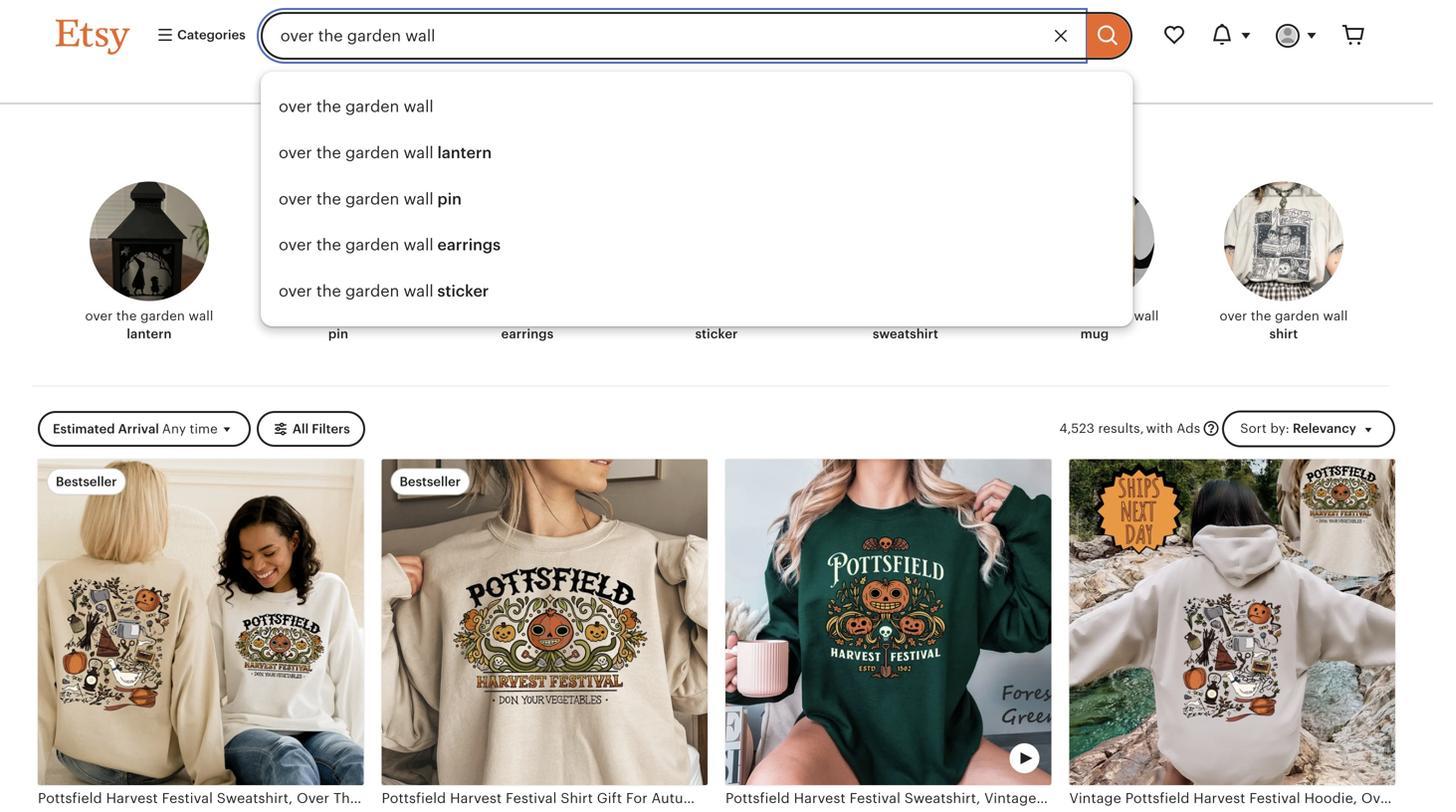Task type: vqa. For each thing, say whether or not it's contained in the screenshot.
pie in When printed with the original, handwritten recipe of grandma's famous cobbler or cousin Rita's crowd-pleasing quiche, a personalized pie plate is an heirloom in the making.
no



Task type: locate. For each thing, give the bounding box(es) containing it.
1 horizontal spatial lantern
[[437, 144, 492, 162]]

0 horizontal spatial lantern
[[127, 327, 172, 342]]

pin inside list box
[[437, 190, 462, 208]]

garden inside over the garden wall lantern
[[140, 309, 185, 323]]

1 horizontal spatial over the garden wall lantern
[[278, 144, 492, 162]]

sticker inside list box
[[437, 282, 489, 300]]

wall inside over the garden wall shirt
[[1324, 309, 1348, 323]]

sticker
[[437, 282, 489, 300], [695, 327, 738, 342]]

pin down over the garden wall sticker
[[328, 327, 349, 342]]

over the garden wall sticker
[[278, 282, 489, 300]]

list box containing over the garden wall
[[261, 72, 1133, 327]]

with ads
[[1147, 421, 1201, 436]]

lantern inside list box
[[437, 144, 492, 162]]

1 vertical spatial lantern
[[127, 327, 172, 342]]

1 vertical spatial sticker
[[695, 327, 738, 342]]

estimated arrival any time
[[53, 421, 218, 436]]

over the garden wall lantern
[[278, 144, 492, 162], [85, 309, 214, 342]]

bestseller
[[56, 474, 117, 489], [400, 474, 461, 489]]

ads
[[1177, 421, 1201, 436]]

over the garden wall pin
[[278, 190, 462, 208]]

lantern
[[437, 144, 492, 162], [127, 327, 172, 342]]

over the garden wall mug
[[1031, 309, 1159, 342]]

1 horizontal spatial sticker
[[695, 327, 738, 342]]

wall inside over the garden wall lantern
[[189, 309, 214, 323]]

pin link
[[264, 182, 413, 343]]

banner
[[20, 0, 1414, 327]]

list box inside 'banner'
[[261, 72, 1133, 327]]

pin up over the garden wall earrings
[[437, 190, 462, 208]]

0 horizontal spatial bestseller
[[56, 474, 117, 489]]

earrings inside 'banner'
[[437, 236, 501, 254]]

garden
[[345, 98, 399, 115], [345, 144, 399, 162], [345, 190, 399, 208], [345, 236, 399, 254], [345, 282, 399, 300], [140, 309, 185, 323], [1086, 309, 1131, 323], [1275, 309, 1320, 323]]

over the garden wall shirt
[[1220, 309, 1348, 342]]

by:
[[1271, 421, 1290, 436]]

pottsfield harvest festival sweatshirt, over the garden wall sweatshirt, pottsfield sweatshirt, halloween sweatshirt image
[[38, 459, 364, 785]]

wall
[[403, 98, 433, 115], [403, 144, 433, 162], [403, 190, 433, 208], [403, 236, 433, 254], [403, 282, 433, 300], [189, 309, 214, 323], [1134, 309, 1159, 323], [1324, 309, 1348, 323]]

estimated
[[53, 421, 115, 436]]

time
[[190, 421, 218, 436]]

list box
[[261, 72, 1133, 327]]

none search field containing over the garden wall
[[261, 12, 1133, 327]]

categories
[[174, 27, 246, 42]]

1 horizontal spatial pin
[[437, 190, 462, 208]]

0 horizontal spatial earrings
[[437, 236, 501, 254]]

the
[[316, 98, 341, 115], [316, 144, 341, 162], [316, 190, 341, 208], [316, 236, 341, 254], [316, 282, 341, 300], [116, 309, 137, 323], [1062, 309, 1083, 323], [1251, 309, 1272, 323]]

sort by: relevancy
[[1241, 421, 1357, 436]]

1 vertical spatial pin
[[328, 327, 349, 342]]

None search field
[[261, 12, 1133, 327]]

garden inside over the garden wall shirt
[[1275, 309, 1320, 323]]

over inside over the garden wall mug
[[1031, 309, 1059, 323]]

the inside over the garden wall mug
[[1062, 309, 1083, 323]]

1 horizontal spatial bestseller link
[[382, 459, 708, 809]]

menu bar
[[20, 60, 1414, 105]]

0 horizontal spatial over the garden wall lantern
[[85, 309, 214, 342]]

all
[[293, 421, 309, 436]]

over the garden wall lantern inside list box
[[278, 144, 492, 162]]

0 vertical spatial over the garden wall lantern
[[278, 144, 492, 162]]

sticker link
[[642, 182, 791, 343]]

1 horizontal spatial earrings
[[501, 327, 554, 342]]

any
[[162, 421, 186, 436]]

0 vertical spatial sticker
[[437, 282, 489, 300]]

0 vertical spatial lantern
[[437, 144, 492, 162]]

0 horizontal spatial bestseller link
[[38, 459, 364, 809]]

1 horizontal spatial bestseller
[[400, 474, 461, 489]]

0 vertical spatial earrings
[[437, 236, 501, 254]]

earrings
[[437, 236, 501, 254], [501, 327, 554, 342]]

over inside over the garden wall shirt
[[1220, 309, 1248, 323]]

the inside over the garden wall shirt
[[1251, 309, 1272, 323]]

2 bestseller from the left
[[400, 474, 461, 489]]

1 vertical spatial over the garden wall lantern
[[85, 309, 214, 342]]

pin
[[437, 190, 462, 208], [328, 327, 349, 342]]

0 horizontal spatial sticker
[[437, 282, 489, 300]]

mug
[[1081, 327, 1109, 342]]

1 bestseller from the left
[[56, 474, 117, 489]]

arrival
[[118, 421, 159, 436]]

over
[[278, 98, 312, 115], [278, 144, 312, 162], [278, 190, 312, 208], [278, 236, 312, 254], [278, 282, 312, 300], [85, 309, 113, 323], [1031, 309, 1059, 323], [1220, 309, 1248, 323]]

bestseller link
[[38, 459, 364, 809], [382, 459, 708, 809]]

over the garden wall
[[278, 98, 433, 115]]

0 vertical spatial pin
[[437, 190, 462, 208]]

vintage pottsfield harvest festival hoodie, over the garden wall hoodie,autumn harvest hoodie,halloween pumpkin hoodie,funny hallowen hoodie image
[[1070, 459, 1396, 785]]



Task type: describe. For each thing, give the bounding box(es) containing it.
filters
[[312, 421, 350, 436]]

pottsfield harvest festival sweatshirt, vintage pumpkin halloween sweatshirt, garden sweater, over the garden wall sweatshirt #00096 image
[[726, 459, 1052, 785]]

over inside over the garden wall lantern
[[85, 309, 113, 323]]

pottsfield harvest festival shirt gift for autumn, vegetables fall  shirt, autumn harvest tshirt, goth clothing, skeleton festival apparels image
[[382, 459, 708, 785]]

categories button
[[141, 18, 255, 54]]

with
[[1147, 421, 1174, 436]]

bestseller for 2nd the bestseller link from the right
[[56, 474, 117, 489]]

product video element
[[726, 459, 1052, 785]]

1 vertical spatial earrings
[[501, 327, 554, 342]]

all filters button
[[257, 411, 365, 447]]

results,
[[1098, 421, 1145, 436]]

wall inside over the garden wall mug
[[1134, 309, 1159, 323]]

banner containing over the garden wall
[[20, 0, 1414, 327]]

shirt
[[1270, 327, 1299, 342]]

bestseller for 2nd the bestseller link from the left
[[400, 474, 461, 489]]

none search field inside 'banner'
[[261, 12, 1133, 327]]

4,523 results,
[[1060, 421, 1145, 436]]

sweatshirt
[[873, 327, 939, 342]]

garden inside over the garden wall mug
[[1086, 309, 1131, 323]]

relevancy
[[1293, 421, 1357, 436]]

the inside over the garden wall lantern
[[116, 309, 137, 323]]

earrings link
[[453, 182, 602, 343]]

Search for anything text field
[[261, 12, 1084, 60]]

sort
[[1241, 421, 1267, 436]]

2 bestseller link from the left
[[382, 459, 708, 809]]

4,523
[[1060, 421, 1095, 436]]

sweatshirt link
[[831, 182, 981, 343]]

0 horizontal spatial pin
[[328, 327, 349, 342]]

all filters
[[293, 421, 350, 436]]

over the garden wall earrings
[[278, 236, 501, 254]]

1 bestseller link from the left
[[38, 459, 364, 809]]



